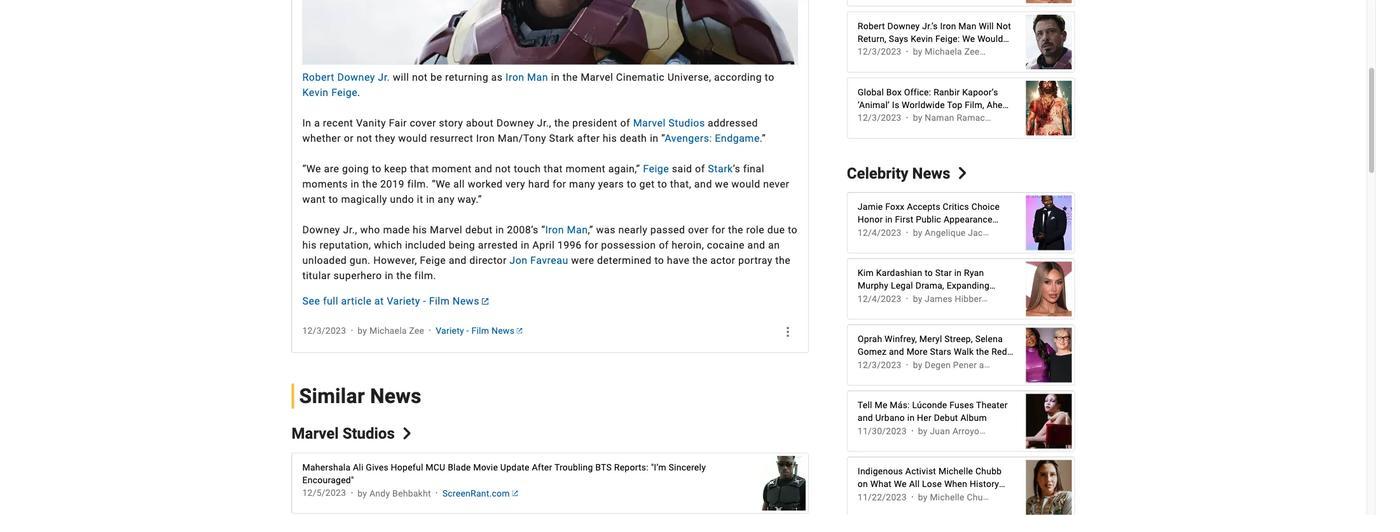 Task type: locate. For each thing, give the bounding box(es) containing it.
in inside addressed whether or not they would resurrect iron man/tony stark after his death in "
[[650, 132, 659, 144]]

iron down "about" at the left of the page
[[476, 132, 495, 144]]

1 that from the left
[[410, 163, 429, 175]]

0 vertical spatial stark
[[549, 132, 575, 144]]

2 horizontal spatial not
[[496, 163, 511, 175]]

iron inside robert downey jr.'s iron man will not return, says kevin feige: we would never 'magically undo' his death
[[941, 21, 957, 31]]

were
[[572, 254, 595, 267]]

see more image
[[781, 325, 796, 340]]

marvel inside robert downey jr. will not be returning as iron man in the marvel cinematic universe, according to kevin feige .
[[581, 71, 614, 83]]

that up "hard"
[[544, 163, 563, 175]]

launch inline image inside variety - film news button
[[517, 328, 523, 334]]

would
[[399, 132, 427, 144], [732, 178, 761, 190]]

0 vertical spatial for
[[553, 178, 567, 190]]

1 horizontal spatial that
[[544, 163, 563, 175]]

downey inside robert downey jr.'s iron man will not return, says kevin feige: we would never 'magically undo' his death
[[888, 21, 920, 31]]

film
[[429, 295, 450, 307], [472, 326, 489, 336]]

1 horizontal spatial not
[[412, 71, 428, 83]]

reputation,
[[320, 239, 371, 251]]

michelle
[[939, 466, 974, 477], [931, 492, 965, 503]]

0 horizontal spatial "
[[542, 224, 546, 236]]

determined
[[597, 254, 652, 267]]

film. up it
[[408, 178, 429, 190]]

image image for indigenous activist michelle chubb on what we all lose when history centers white voices
[[1027, 454, 1073, 515]]

1 vertical spatial feige
[[644, 163, 670, 175]]

michaela down feige: in the top right of the page
[[925, 47, 963, 57]]

and up portray
[[748, 239, 766, 251]]

kim
[[858, 268, 874, 278]]

stark inside addressed whether or not they would resurrect iron man/tony stark after his death in "
[[549, 132, 575, 144]]

that,
[[671, 178, 692, 190]]

1 vertical spatial film.
[[415, 270, 436, 282]]

indigenous activist michelle chubb on what we all lose when history centers white voices
[[858, 466, 1002, 502]]

image image
[[303, 0, 798, 65], [1027, 8, 1073, 76], [1027, 74, 1073, 142], [1027, 189, 1073, 257], [1027, 255, 1073, 323], [1027, 322, 1073, 389], [1027, 388, 1073, 456], [760, 450, 806, 515], [1027, 454, 1073, 515]]

by left undo'
[[914, 47, 923, 57]]

jr., up man/tony
[[537, 117, 552, 129]]

was
[[597, 224, 616, 236]]

of inside global box office: ranbir kapoor's 'animal' is worldwide top film, ahead of 'napoleon,' 'hunger games'
[[858, 112, 867, 123]]

movie
[[474, 462, 498, 473]]

0 vertical spatial kevin
[[911, 33, 934, 44]]

0 horizontal spatial man
[[528, 71, 549, 83]]

kevin feige link
[[303, 86, 358, 99]]

by down her
[[919, 426, 928, 437]]

by for oprah winfrey, meryl streep, selena gomez and more stars walk the red carpet at the academy museum gala
[[914, 360, 923, 371]]

by down drama,
[[914, 294, 923, 304]]

zee down see full article at variety - film news button
[[409, 326, 425, 336]]

which
[[374, 239, 402, 251]]

0 horizontal spatial stark
[[549, 132, 575, 144]]

0 vertical spatial film.
[[408, 178, 429, 190]]

'animal'
[[858, 99, 890, 110]]

launch inline image for variety - film news
[[517, 328, 523, 334]]

feige down the robert downey jr. link
[[332, 86, 358, 99]]

man
[[959, 21, 977, 31], [528, 71, 549, 83], [567, 224, 588, 236]]

troubling
[[555, 462, 593, 473]]

by naman ramachandran
[[914, 113, 1019, 123]]

marvel left cinematic
[[581, 71, 614, 83]]

0 horizontal spatial moment
[[432, 163, 472, 175]]

" inside addressed whether or not they would resurrect iron man/tony stark after his death in "
[[662, 132, 665, 144]]

1 vertical spatial man
[[528, 71, 549, 83]]

0 vertical spatial not
[[412, 71, 428, 83]]

.
[[358, 86, 361, 99]]

as
[[492, 71, 503, 83]]

0 horizontal spatial launch inline image
[[482, 298, 489, 305]]

1 vertical spatial michelle
[[931, 492, 965, 503]]

want
[[303, 193, 326, 205]]

iron up april
[[546, 224, 564, 236]]

tell
[[858, 400, 873, 411]]

1 vertical spatial "we
[[432, 178, 451, 190]]

the down more
[[898, 360, 911, 370]]

would down final
[[732, 178, 761, 190]]

-
[[423, 295, 426, 307], [467, 326, 469, 336]]

downey up "."
[[338, 71, 375, 83]]

0 vertical spatial zee
[[965, 47, 980, 57]]

2 vertical spatial his
[[303, 239, 317, 251]]

academy
[[914, 360, 952, 370]]

we up "white"
[[895, 479, 907, 490]]

1 vertical spatial variety
[[436, 326, 464, 336]]

1 vertical spatial iron man link
[[546, 224, 588, 236]]

drama,
[[916, 281, 945, 291]]

1 horizontal spatial marvel studios link
[[634, 117, 705, 129]]

the up magically
[[362, 178, 378, 190]]

and down winfrey,
[[890, 347, 905, 357]]

chubb down history
[[967, 492, 994, 503]]

due
[[768, 224, 786, 236]]

0 vertical spatial feige
[[332, 86, 358, 99]]

2 horizontal spatial for
[[712, 224, 726, 236]]

meryl
[[920, 334, 943, 345]]

and inside oprah winfrey, meryl streep, selena gomez and more stars walk the red carpet at the academy museum gala
[[890, 347, 905, 357]]

titular
[[303, 270, 331, 282]]

chevron right inline image
[[957, 167, 969, 179]]

to up drama,
[[925, 268, 934, 278]]

gives
[[366, 462, 389, 473]]

1 vertical spatial stark
[[708, 163, 733, 175]]

oprah
[[858, 334, 883, 345]]

group
[[303, 0, 798, 65]]

of down 'animal'
[[858, 112, 867, 123]]

1 moment from the left
[[432, 163, 472, 175]]

0 vertical spatial iron man link
[[506, 71, 549, 83]]

1 horizontal spatial "we
[[432, 178, 451, 190]]

celebrity news link
[[847, 164, 969, 182]]

in left her
[[908, 413, 915, 424]]

1 horizontal spatial launch inline image
[[517, 328, 523, 334]]

0 horizontal spatial studios
[[343, 425, 395, 443]]

for down the ,"
[[585, 239, 599, 251]]

0 horizontal spatial variety
[[387, 295, 420, 307]]

iron man link up 1996
[[546, 224, 588, 236]]

0 horizontal spatial michaela
[[370, 326, 407, 336]]

by for kim kardashian to star in ryan murphy legal drama, expanding acting career
[[914, 294, 923, 304]]

0 vertical spatial "we
[[303, 163, 321, 175]]

1 12/4/2023 from the top
[[858, 228, 902, 238]]

jackson,
[[969, 228, 1005, 238]]

launch inline image
[[512, 491, 518, 497]]

his down president
[[603, 132, 617, 144]]

0 vertical spatial his
[[603, 132, 617, 144]]

we up his on the top of page
[[963, 33, 976, 44]]

0 horizontal spatial marvel studios link
[[292, 425, 413, 443]]

activist
[[906, 466, 937, 477]]

in inside ," was nearly passed over for the role due to his reputation, which included being arrested in april 1996 for possession of heroin, cocaine and an unloaded gun. however, feige and director
[[521, 239, 530, 251]]

his inside addressed whether or not they would resurrect iron man/tony stark after his death in "
[[603, 132, 617, 144]]

pener
[[954, 360, 977, 371]]

in right "death"
[[650, 132, 659, 144]]

1 horizontal spatial "
[[662, 132, 665, 144]]

would
[[978, 33, 1004, 44]]

12/4/2023 down murphy
[[858, 294, 902, 304]]

0 vertical spatial marvel studios link
[[634, 117, 705, 129]]

magically
[[341, 193, 387, 205]]

acting
[[858, 293, 885, 304]]

image image for kim kardashian to star in ryan murphy legal drama, expanding acting career
[[1027, 255, 1073, 323]]

for inside 's final moments in the 2019 film. "we all worked very hard for many years to get to that, and we would never want to magically undo it in any way."
[[553, 178, 567, 190]]

many
[[569, 178, 596, 190]]

0 horizontal spatial at
[[375, 295, 384, 307]]

april
[[533, 239, 555, 251]]

zee left jaden
[[1047, 228, 1062, 238]]

0 vertical spatial variety
[[387, 295, 420, 307]]

at right carpet
[[888, 360, 896, 370]]

see full article at variety - film news
[[303, 295, 480, 307]]

at inside button
[[375, 295, 384, 307]]

image image for robert downey jr.'s iron man will not return, says kevin feige: we would never 'magically undo' his death
[[1027, 8, 1073, 76]]

according
[[715, 71, 762, 83]]

man inside robert downey jr.'s iron man will not return, says kevin feige: we would never 'magically undo' his death
[[959, 21, 977, 31]]

moment up many
[[566, 163, 606, 175]]

marvel studios link up avengers:
[[634, 117, 705, 129]]

to
[[765, 71, 775, 83], [372, 163, 382, 175], [627, 178, 637, 190], [658, 178, 668, 190], [329, 193, 338, 205], [788, 224, 798, 236], [655, 254, 665, 267], [925, 268, 934, 278]]

in down however,
[[385, 270, 394, 282]]

his up included
[[413, 224, 427, 236]]

0 horizontal spatial "we
[[303, 163, 321, 175]]

about
[[466, 117, 494, 129]]

iron man link
[[506, 71, 549, 83], [546, 224, 588, 236]]

by left andy
[[358, 488, 367, 499]]

0 vertical spatial launch inline image
[[482, 298, 489, 305]]

1 horizontal spatial at
[[888, 360, 896, 370]]

gun.
[[350, 254, 371, 267]]

for up cocaine
[[712, 224, 726, 236]]

robert inside robert downey jr. will not be returning as iron man in the marvel cinematic universe, according to kevin feige .
[[303, 71, 335, 83]]

mahershala
[[303, 462, 351, 473]]

stark up 'we'
[[708, 163, 733, 175]]

variety inside see full article at variety - film news button
[[387, 295, 420, 307]]

of down the passed
[[659, 239, 669, 251]]

addressed
[[708, 117, 759, 129]]

to right 'according'
[[765, 71, 775, 83]]

marvel studios link up ali
[[292, 425, 413, 443]]

to down moments
[[329, 193, 338, 205]]

office:
[[905, 87, 932, 97]]

kim kardashian to star in ryan murphy legal drama, expanding acting career
[[858, 268, 990, 304]]

and left 'we'
[[695, 178, 713, 190]]

angelique
[[925, 228, 966, 238]]

1 vertical spatial would
[[732, 178, 761, 190]]

man up 1996
[[567, 224, 588, 236]]

0 horizontal spatial -
[[423, 295, 426, 307]]

selena
[[976, 334, 1003, 345]]

by michaela zee down feige: in the top right of the page
[[914, 47, 980, 57]]

1 horizontal spatial moment
[[566, 163, 606, 175]]

1 vertical spatial robert
[[303, 71, 335, 83]]

album
[[961, 413, 988, 424]]

man left will
[[959, 21, 977, 31]]

man right as
[[528, 71, 549, 83]]

1 horizontal spatial feige
[[420, 254, 446, 267]]

2 vertical spatial michaela
[[370, 326, 407, 336]]

by down all
[[919, 492, 928, 503]]

avengers: endgame link
[[665, 132, 760, 144]]

by andy behbakht
[[358, 488, 431, 499]]

his up unloaded on the left of the page
[[303, 239, 317, 251]]

12/4/2023 up 'kim'
[[858, 228, 902, 238]]

not left be
[[412, 71, 428, 83]]

robert inside robert downey jr.'s iron man will not return, says kevin feige: we would never 'magically undo' his death
[[858, 21, 886, 31]]

iron up feige: in the top right of the page
[[941, 21, 957, 31]]

1 horizontal spatial variety
[[436, 326, 464, 336]]

launch inline image right the "variety - film news"
[[517, 328, 523, 334]]

marvel up being
[[430, 224, 463, 236]]

are
[[324, 163, 339, 175]]

oprah winfrey, meryl streep, selena gomez and more stars walk the red carpet at the academy museum gala
[[858, 334, 1011, 370]]

by juan arroyo
[[919, 426, 980, 437]]

in down 2008's
[[521, 239, 530, 251]]

juan
[[931, 426, 951, 437]]

in down image element in the top of the page
[[551, 71, 560, 83]]

when
[[945, 479, 968, 490]]

1 horizontal spatial studios
[[669, 117, 705, 129]]

and inside tell me más: lúconde fuses theater and urbano in her debut album
[[858, 413, 874, 424]]

more
[[907, 347, 928, 357]]

0 vertical spatial by michaela zee
[[914, 47, 980, 57]]

marvel studios link
[[634, 117, 705, 129], [292, 425, 413, 443]]

jr.'s
[[923, 21, 938, 31]]

heroin,
[[672, 239, 705, 251]]

michaela right jackson,
[[1008, 228, 1045, 238]]

return,
[[858, 33, 887, 44]]

2 vertical spatial for
[[585, 239, 599, 251]]

1 horizontal spatial kevin
[[911, 33, 934, 44]]

michaela
[[925, 47, 963, 57], [1008, 228, 1045, 238], [370, 326, 407, 336]]

zee down "would"
[[965, 47, 980, 57]]

0 vertical spatial 12/4/2023
[[858, 228, 902, 238]]

1 vertical spatial we
[[895, 479, 907, 490]]

1 vertical spatial kevin
[[303, 86, 329, 99]]

0 horizontal spatial would
[[399, 132, 427, 144]]

1 vertical spatial launch inline image
[[517, 328, 523, 334]]

2 vertical spatial man
[[567, 224, 588, 236]]

to left keep
[[372, 163, 382, 175]]

2 12/4/2023 from the top
[[858, 294, 902, 304]]

iron inside addressed whether or not they would resurrect iron man/tony stark after his death in "
[[476, 132, 495, 144]]

2 horizontal spatial man
[[959, 21, 977, 31]]

1 vertical spatial marvel studios link
[[292, 425, 413, 443]]

"
[[662, 132, 665, 144], [542, 224, 546, 236]]

2 vertical spatial zee
[[409, 326, 425, 336]]

0 vertical spatial we
[[963, 33, 976, 44]]

kevin up a
[[303, 86, 329, 99]]

"we up any
[[432, 178, 451, 190]]

0 vertical spatial would
[[399, 132, 427, 144]]

1 horizontal spatial man
[[567, 224, 588, 236]]

degen
[[925, 360, 951, 371]]

variety down see full article at variety - film news button
[[436, 326, 464, 336]]

0 vertical spatial robert
[[858, 21, 886, 31]]

0 vertical spatial jr.,
[[537, 117, 552, 129]]

in right it
[[426, 193, 435, 205]]

stark left after
[[549, 132, 575, 144]]

that right keep
[[410, 163, 429, 175]]

12/3/2023 down return,
[[858, 47, 902, 57]]

fuses
[[950, 400, 975, 411]]

1 vertical spatial michaela
[[1008, 228, 1045, 238]]

it
[[417, 193, 424, 205]]

stark link
[[708, 163, 733, 175]]

in down going
[[351, 178, 360, 190]]

robert up kevin feige link
[[303, 71, 335, 83]]

12/3/2023 for robert
[[858, 47, 902, 57]]

1 vertical spatial jr.,
[[343, 224, 358, 236]]

iron right as
[[506, 71, 525, 83]]

to left have
[[655, 254, 665, 267]]

addressed whether or not they would resurrect iron man/tony stark after his death in "
[[303, 117, 759, 144]]

in
[[303, 117, 312, 129]]

launch inline image up variety - film news button
[[482, 298, 489, 305]]

1 horizontal spatial we
[[963, 33, 976, 44]]

1 vertical spatial zee
[[1047, 228, 1062, 238]]

0 vertical spatial michelle
[[939, 466, 974, 477]]

studios
[[669, 117, 705, 129], [343, 425, 395, 443]]

his inside ," was nearly passed over for the role due to his reputation, which included being arrested in april 1996 for possession of heroin, cocaine and an unloaded gun. however, feige and director
[[303, 239, 317, 251]]

1 horizontal spatial michaela
[[925, 47, 963, 57]]

0 horizontal spatial zee
[[409, 326, 425, 336]]

0 vertical spatial studios
[[669, 117, 705, 129]]

to inside "kim kardashian to star in ryan murphy legal drama, expanding acting career"
[[925, 268, 934, 278]]

variety down however,
[[387, 295, 420, 307]]

all
[[910, 479, 920, 490]]

by down worldwide at the right of the page
[[914, 113, 923, 123]]

not inside robert downey jr. will not be returning as iron man in the marvel cinematic universe, according to kevin feige .
[[412, 71, 428, 83]]

gomez
[[858, 347, 887, 357]]

feige down included
[[420, 254, 446, 267]]

launch inline image for see full article at variety - film news
[[482, 298, 489, 305]]

keep
[[385, 163, 407, 175]]

1 horizontal spatial robert
[[858, 21, 886, 31]]

feige
[[332, 86, 358, 99], [644, 163, 670, 175], [420, 254, 446, 267]]

1 vertical spatial chubb
[[967, 492, 994, 503]]

by down more
[[914, 360, 923, 371]]

" right "death"
[[662, 132, 665, 144]]

0 horizontal spatial for
[[553, 178, 567, 190]]

passed
[[651, 224, 686, 236]]

1 horizontal spatial would
[[732, 178, 761, 190]]

any
[[438, 193, 455, 205]]

by for global box office: ranbir kapoor's 'animal' is worldwide top film, ahead of 'napoleon,' 'hunger games'
[[914, 113, 923, 123]]

the up cocaine
[[729, 224, 744, 236]]

" up april
[[542, 224, 546, 236]]

in right the 'star'
[[955, 268, 962, 278]]

film. down included
[[415, 270, 436, 282]]

0 vertical spatial film
[[429, 295, 450, 307]]

resurrect
[[430, 132, 474, 144]]

launch inline image inside see full article at variety - film news button
[[482, 298, 489, 305]]

moment
[[432, 163, 472, 175], [566, 163, 606, 175]]

never
[[764, 178, 790, 190]]

launch inline image
[[482, 298, 489, 305], [517, 328, 523, 334]]

0 vertical spatial at
[[375, 295, 384, 307]]

tomka
[[1021, 360, 1049, 371]]

1 horizontal spatial his
[[413, 224, 427, 236]]

not up the very
[[496, 163, 511, 175]]

ali
[[353, 462, 364, 473]]

not right or
[[357, 132, 372, 144]]

marvel up mahershala
[[292, 425, 339, 443]]

not inside addressed whether or not they would resurrect iron man/tony stark after his death in "
[[357, 132, 372, 144]]

by michaela zee down see full article at variety - film news
[[358, 326, 425, 336]]

jr.
[[378, 71, 390, 83]]

studios up avengers:
[[669, 117, 705, 129]]

image image for global box office: ranbir kapoor's 'animal' is worldwide top film, ahead of 'napoleon,' 'hunger games'
[[1027, 74, 1073, 142]]

michelle up when
[[939, 466, 974, 477]]

to inside were determined to have the actor portray the titular superhero in the film.
[[655, 254, 665, 267]]

1 horizontal spatial for
[[585, 239, 599, 251]]

endgame
[[715, 132, 760, 144]]

0 horizontal spatial that
[[410, 163, 429, 175]]

kevin down jr.'s
[[911, 33, 934, 44]]

in inside "kim kardashian to star in ryan murphy legal drama, expanding acting career"
[[955, 268, 962, 278]]

1 horizontal spatial zee
[[965, 47, 980, 57]]

1 vertical spatial at
[[888, 360, 896, 370]]



Task type: vqa. For each thing, say whether or not it's contained in the screenshot.
three
no



Task type: describe. For each thing, give the bounding box(es) containing it.
image image for mahershala ali gives hopeful mcu blade movie update after troubling bts reports: "i'm sincerely encouraged"
[[760, 450, 806, 515]]

2008's
[[507, 224, 539, 236]]

the up by degen pener and peter tomka
[[977, 347, 990, 357]]

to inside robert downey jr. will not be returning as iron man in the marvel cinematic universe, according to kevin feige .
[[765, 71, 775, 83]]

film,
[[965, 99, 985, 110]]

by james hibberd
[[914, 294, 988, 304]]

2 that from the left
[[544, 163, 563, 175]]

red
[[992, 347, 1008, 357]]

robert downey jr. will not be returning as iron man in the marvel cinematic universe, according to kevin feige .
[[303, 71, 775, 99]]

at inside oprah winfrey, meryl streep, selena gomez and more stars walk the red carpet at the academy museum gala
[[888, 360, 896, 370]]

gala
[[992, 360, 1011, 370]]

by for tell me más: lúconde fuses theater and urbano in her debut album
[[919, 426, 928, 437]]

legal
[[891, 281, 914, 291]]

12/3/2023 for global
[[858, 113, 902, 123]]

will
[[980, 21, 995, 31]]

downey up man/tony
[[497, 117, 535, 129]]

robert for robert downey jr. will not be returning as iron man in the marvel cinematic universe, according to kevin feige .
[[303, 71, 335, 83]]

michelle inside indigenous activist michelle chubb on what we all lose when history centers white voices
[[939, 466, 974, 477]]

career
[[887, 293, 914, 304]]

kevin inside robert downey jr. will not be returning as iron man in the marvel cinematic universe, according to kevin feige .
[[303, 86, 329, 99]]

the down heroin,
[[693, 254, 708, 267]]

variety - film news
[[436, 326, 515, 336]]

image image for tell me más: lúconde fuses theater and urbano in her debut album
[[1027, 388, 1073, 456]]

in inside tell me más: lúconde fuses theater and urbano in her debut album
[[908, 413, 915, 424]]

games'
[[950, 112, 981, 123]]

chubb inside indigenous activist michelle chubb on what we all lose when history centers white voices
[[976, 466, 1002, 477]]

peter
[[997, 360, 1019, 371]]

1 horizontal spatial by michaela zee
[[914, 47, 980, 57]]

touch
[[514, 163, 541, 175]]

0 horizontal spatial by michaela zee
[[358, 326, 425, 336]]

get
[[640, 178, 655, 190]]

of right said at the top
[[696, 163, 706, 175]]

image image for oprah winfrey, meryl streep, selena gomez and more stars walk the red carpet at the academy museum gala
[[1027, 322, 1073, 389]]

to right get
[[658, 178, 668, 190]]

the inside 's final moments in the 2019 film. "we all worked very hard for many years to get to that, and we would never want to magically undo it in any way."
[[362, 178, 378, 190]]

11/22/2023
[[858, 492, 907, 503]]

lose
[[923, 479, 943, 490]]

death
[[969, 46, 993, 57]]

image element
[[303, 0, 798, 65]]

behbakht
[[393, 488, 431, 499]]

downey up "reputation,"
[[303, 224, 340, 236]]

superhero
[[334, 270, 382, 282]]

who
[[360, 224, 380, 236]]

12/5/2023
[[303, 488, 346, 499]]

2 moment from the left
[[566, 163, 606, 175]]

not
[[997, 21, 1012, 31]]

nearly
[[619, 224, 648, 236]]

cocaine
[[707, 239, 745, 251]]

1 vertical spatial his
[[413, 224, 427, 236]]

said
[[672, 163, 693, 175]]

by degen pener and peter tomka
[[914, 360, 1049, 371]]

2 horizontal spatial michaela
[[1008, 228, 1045, 238]]

cinematic
[[617, 71, 665, 83]]

by down article
[[358, 326, 367, 336]]

to left get
[[627, 178, 637, 190]]

voices
[[918, 492, 946, 502]]

2 horizontal spatial zee
[[1047, 228, 1062, 238]]

ryan
[[965, 268, 985, 278]]

film. inside were determined to have the actor portray the titular superhero in the film.
[[415, 270, 436, 282]]

1 vertical spatial "
[[542, 224, 546, 236]]

made
[[383, 224, 410, 236]]

white
[[892, 492, 916, 502]]

stars
[[931, 347, 952, 357]]

centers
[[858, 492, 890, 502]]

see
[[303, 295, 320, 307]]

fair
[[389, 117, 407, 129]]

again,"
[[609, 163, 641, 175]]

robert downey jr.'s iron man will not return, says kevin feige: we would never 'magically undo' his death
[[858, 21, 1012, 57]]

and left jaden
[[1065, 228, 1080, 238]]

possession
[[601, 239, 656, 251]]

film. inside 's final moments in the 2019 film. "we all worked very hard for many years to get to that, and we would never want to magically undo it in any way."
[[408, 178, 429, 190]]

in up arrested
[[496, 224, 505, 236]]

12/3/2023 for oprah
[[858, 360, 902, 371]]

article
[[341, 295, 372, 307]]

0 horizontal spatial film
[[429, 295, 450, 307]]

1 horizontal spatial stark
[[708, 163, 733, 175]]

,"
[[588, 224, 594, 236]]

variety - film news button
[[436, 325, 523, 337]]

celebrity news
[[847, 164, 951, 182]]

and up worked
[[475, 163, 493, 175]]

chevron right inline image
[[401, 428, 413, 440]]

walk
[[954, 347, 974, 357]]

in a recent vanity fair cover story about downey jr., the president of marvel studios
[[303, 117, 705, 129]]

the down an
[[776, 254, 791, 267]]

lúconde
[[913, 400, 948, 411]]

global
[[858, 87, 885, 97]]

man inside robert downey jr. will not be returning as iron man in the marvel cinematic universe, according to kevin feige .
[[528, 71, 549, 83]]

by for indigenous activist michelle chubb on what we all lose when history centers white voices
[[919, 492, 928, 503]]

would inside addressed whether or not they would resurrect iron man/tony stark after his death in "
[[399, 132, 427, 144]]

her
[[918, 413, 932, 424]]

and down being
[[449, 254, 467, 267]]

downey inside robert downey jr. will not be returning as iron man in the marvel cinematic universe, according to kevin feige .
[[338, 71, 375, 83]]

feige link
[[644, 163, 670, 175]]

star
[[936, 268, 953, 278]]

we inside robert downey jr.'s iron man will not return, says kevin feige: we would never 'magically undo' his death
[[963, 33, 976, 44]]

worldwide
[[902, 99, 945, 110]]

by for robert downey jr.'s iron man will not return, says kevin feige: we would never 'magically undo' his death
[[914, 47, 923, 57]]

jon
[[510, 254, 528, 267]]

celebrity
[[847, 164, 909, 182]]

feige inside robert downey jr. will not be returning as iron man in the marvel cinematic universe, according to kevin feige .
[[332, 86, 358, 99]]

would inside 's final moments in the 2019 film. "we all worked very hard for many years to get to that, and we would never want to magically undo it in any way."
[[732, 178, 761, 190]]

in inside robert downey jr. will not be returning as iron man in the marvel cinematic universe, according to kevin feige .
[[551, 71, 560, 83]]

winfrey,
[[885, 334, 918, 345]]

"i'm
[[651, 462, 667, 473]]

we inside indigenous activist michelle chubb on what we all lose when history centers white voices
[[895, 479, 907, 490]]

screenrant.com
[[443, 488, 510, 499]]

and down red
[[980, 360, 995, 371]]

by angelique jackson, michaela zee and jaden thompson
[[914, 228, 1154, 238]]

indigenous
[[858, 466, 904, 477]]

the inside ," was nearly passed over for the role due to his reputation, which included being arrested in april 1996 for possession of heroin, cocaine and an unloaded gun. however, feige and director
[[729, 224, 744, 236]]

in inside were determined to have the actor portray the titular superhero in the film.
[[385, 270, 394, 282]]

all
[[454, 178, 465, 190]]

box
[[887, 87, 902, 97]]

the inside robert downey jr. will not be returning as iron man in the marvel cinematic universe, according to kevin feige .
[[563, 71, 578, 83]]

on
[[858, 479, 869, 490]]

marvel studios
[[292, 425, 395, 443]]

12/4/2023 for by angelique jackson, michaela zee and jaden thompson
[[858, 228, 902, 238]]

by for mahershala ali gives hopeful mcu blade movie update after troubling bts reports: "i'm sincerely encouraged"
[[358, 488, 367, 499]]

director
[[470, 254, 507, 267]]

debut
[[466, 224, 493, 236]]

'hunger
[[916, 112, 948, 123]]

feige inside ," was nearly passed over for the role due to his reputation, which included being arrested in april 1996 for possession of heroin, cocaine and an unloaded gun. however, feige and director
[[420, 254, 446, 267]]

debut
[[935, 413, 959, 424]]

returning
[[445, 71, 489, 83]]

," was nearly passed over for the role due to his reputation, which included being arrested in april 1996 for possession of heroin, cocaine and an unloaded gun. however, feige and director
[[303, 224, 798, 267]]

by left angelique
[[914, 228, 923, 238]]

2 vertical spatial not
[[496, 163, 511, 175]]

included
[[405, 239, 446, 251]]

1 vertical spatial for
[[712, 224, 726, 236]]

kevin inside robert downey jr.'s iron man will not return, says kevin feige: we would never 'magically undo' his death
[[911, 33, 934, 44]]

avengers: endgame ."
[[665, 132, 766, 144]]

of up "death"
[[621, 117, 631, 129]]

the down however,
[[397, 270, 412, 282]]

says
[[889, 33, 909, 44]]

news inside "link"
[[913, 164, 951, 182]]

robert for robert downey jr.'s iron man will not return, says kevin feige: we would never 'magically undo' his death
[[858, 21, 886, 31]]

naman
[[925, 113, 955, 123]]

0 horizontal spatial jr.,
[[343, 224, 358, 236]]

avengers:
[[665, 132, 713, 144]]

1 vertical spatial studios
[[343, 425, 395, 443]]

12/4/2023 for by james hibberd
[[858, 294, 902, 304]]

the left president
[[555, 117, 570, 129]]

over
[[688, 224, 709, 236]]

1 vertical spatial film
[[472, 326, 489, 336]]

marvel up "death"
[[634, 117, 666, 129]]

2 horizontal spatial feige
[[644, 163, 670, 175]]

a
[[314, 117, 320, 129]]

1 horizontal spatial -
[[467, 326, 469, 336]]

actor
[[711, 254, 736, 267]]

ranbir
[[934, 87, 961, 97]]

"we inside 's final moments in the 2019 film. "we all worked very hard for many years to get to that, and we would never want to magically undo it in any way."
[[432, 178, 451, 190]]

mcu
[[426, 462, 446, 473]]

reports:
[[615, 462, 649, 473]]

and inside 's final moments in the 2019 film. "we all worked very hard for many years to get to that, and we would never want to magically undo it in any way."
[[695, 178, 713, 190]]

variety inside variety - film news button
[[436, 326, 464, 336]]

iron inside robert downey jr. will not be returning as iron man in the marvel cinematic universe, according to kevin feige .
[[506, 71, 525, 83]]

very
[[506, 178, 526, 190]]

of inside ," was nearly passed over for the role due to his reputation, which included being arrested in april 1996 for possession of heroin, cocaine and an unloaded gun. however, feige and director
[[659, 239, 669, 251]]

jon favreau link
[[510, 254, 569, 267]]

0 vertical spatial -
[[423, 295, 426, 307]]

12/3/2023 down full
[[303, 326, 346, 336]]

undo'
[[928, 46, 951, 57]]

to inside ," was nearly passed over for the role due to his reputation, which included being arrested in april 1996 for possession of heroin, cocaine and an unloaded gun. however, feige and director
[[788, 224, 798, 236]]



